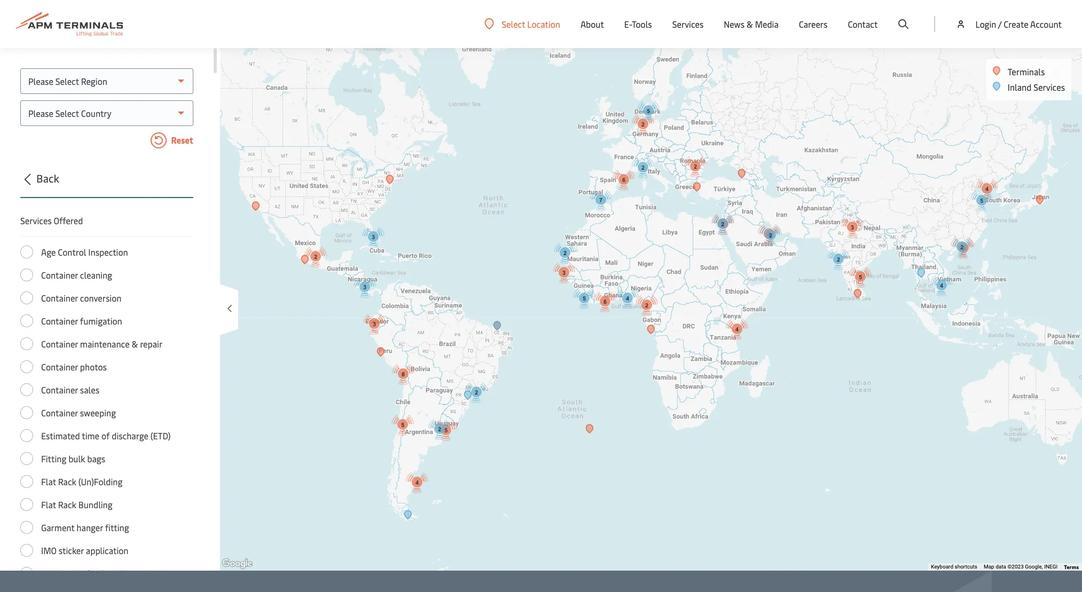 Task type: vqa. For each thing, say whether or not it's contained in the screenshot.
the
no



Task type: locate. For each thing, give the bounding box(es) containing it.
2 flat from the top
[[41, 499, 56, 511]]

7
[[599, 197, 603, 203]]

rack up garment at the left of the page
[[58, 499, 76, 511]]

login / create account link
[[956, 0, 1062, 48]]

0 vertical spatial services
[[672, 18, 704, 30]]

& right the news at right
[[747, 18, 753, 30]]

(un)folding
[[78, 476, 122, 488]]

container sales
[[41, 384, 99, 396]]

©2023
[[1008, 564, 1024, 570]]

services left offered
[[20, 215, 52, 226]]

hanger
[[77, 522, 103, 534]]

container maintenance & repair
[[41, 338, 162, 350]]

fitting bulk bags
[[41, 453, 105, 465]]

reset
[[169, 134, 193, 146]]

reset button
[[20, 132, 193, 151]]

0 vertical spatial flat
[[41, 476, 56, 488]]

6
[[622, 177, 626, 183], [604, 298, 607, 305]]

imo
[[41, 545, 57, 557]]

container up container photos
[[41, 338, 78, 350]]

&
[[747, 18, 753, 30], [132, 338, 138, 350]]

1 vertical spatial flat
[[41, 499, 56, 511]]

services button
[[672, 0, 704, 48]]

laminating
[[41, 568, 84, 580]]

keyboard
[[931, 564, 953, 570]]

shortcuts
[[955, 564, 977, 570]]

container fumigation
[[41, 315, 122, 327]]

2 container from the top
[[41, 292, 78, 304]]

garment
[[41, 522, 74, 534]]

2 vertical spatial services
[[20, 215, 52, 226]]

food
[[86, 568, 104, 580]]

container conversion
[[41, 292, 121, 304]]

account
[[1030, 18, 1062, 30]]

flat right flat rack  (un)folding option
[[41, 476, 56, 488]]

1 horizontal spatial services
[[672, 18, 704, 30]]

0 horizontal spatial services
[[20, 215, 52, 226]]

rack
[[58, 476, 76, 488], [58, 499, 76, 511]]

container down the container conversion
[[41, 315, 78, 327]]

news & media button
[[724, 0, 779, 48]]

IMO sticker application radio
[[20, 544, 33, 557]]

keyboard shortcuts
[[931, 564, 977, 570]]

0 vertical spatial &
[[747, 18, 753, 30]]

flat for flat rack  (un)folding
[[41, 476, 56, 488]]

3
[[722, 221, 725, 227], [851, 224, 854, 230], [372, 234, 375, 240], [562, 269, 566, 276], [363, 284, 366, 290], [373, 321, 376, 327]]

services right tools
[[672, 18, 704, 30]]

flat right flat rack bundling option
[[41, 499, 56, 511]]

(etd)
[[151, 430, 171, 442]]

fitting
[[105, 522, 129, 534]]

laminating food grade containers
[[41, 568, 170, 580]]

garment hanger fitting
[[41, 522, 129, 534]]

flat rack  (un)folding
[[41, 476, 122, 488]]

google image
[[220, 557, 255, 571]]

e-tools
[[624, 18, 652, 30]]

container cleaning
[[41, 269, 112, 281]]

container up estimated
[[41, 407, 78, 419]]

1 rack from the top
[[58, 476, 76, 488]]

container for container maintenance & repair
[[41, 338, 78, 350]]

container down container cleaning
[[41, 292, 78, 304]]

1 container from the top
[[41, 269, 78, 281]]

4
[[985, 186, 989, 192], [768, 231, 771, 237], [940, 282, 943, 289], [626, 295, 629, 302], [735, 326, 739, 333], [416, 479, 419, 486]]

Estimated time of discharge (ETD) radio
[[20, 429, 33, 442]]

6 container from the top
[[41, 384, 78, 396]]

2 rack from the top
[[58, 499, 76, 511]]

container down container photos
[[41, 384, 78, 396]]

flat for flat rack bundling
[[41, 499, 56, 511]]

0 horizontal spatial 6
[[604, 298, 607, 305]]

1 flat from the top
[[41, 476, 56, 488]]

select location
[[502, 18, 560, 30]]

0 vertical spatial rack
[[58, 476, 76, 488]]

4 container from the top
[[41, 338, 78, 350]]

maintenance
[[80, 338, 130, 350]]

1 horizontal spatial &
[[747, 18, 753, 30]]

Container sweeping radio
[[20, 406, 33, 419]]

terms link
[[1064, 564, 1079, 571]]

contact button
[[848, 0, 878, 48]]

news
[[724, 18, 745, 30]]

flat
[[41, 476, 56, 488], [41, 499, 56, 511]]

inegi
[[1044, 564, 1058, 570]]

Age Control Inspection radio
[[20, 246, 33, 259]]

container up the container sales
[[41, 361, 78, 373]]

e-
[[624, 18, 632, 30]]

3 container from the top
[[41, 315, 78, 327]]

discharge
[[112, 430, 148, 442]]

rack down fitting bulk bags
[[58, 476, 76, 488]]

of
[[101, 430, 110, 442]]

map
[[984, 564, 994, 570]]

Container conversion radio
[[20, 292, 33, 304]]

1 vertical spatial &
[[132, 338, 138, 350]]

services for services
[[672, 18, 704, 30]]

5
[[647, 108, 650, 114], [980, 197, 983, 204], [859, 274, 862, 280], [583, 295, 586, 302], [401, 422, 404, 428], [444, 427, 448, 433]]

map region
[[207, 44, 1082, 591]]

4 inside the 3 4
[[768, 231, 771, 237]]

1 vertical spatial rack
[[58, 499, 76, 511]]

& inside news & media popup button
[[747, 18, 753, 30]]

1 vertical spatial 6
[[604, 298, 607, 305]]

container photos
[[41, 361, 107, 373]]

bags
[[87, 453, 105, 465]]

7 container from the top
[[41, 407, 78, 419]]

cleaning
[[80, 269, 112, 281]]

1 horizontal spatial 6
[[622, 177, 626, 183]]

Container maintenance & repair radio
[[20, 338, 33, 350]]

Container fumigation radio
[[20, 315, 33, 327]]

back button
[[17, 170, 193, 198]]

container for container conversion
[[41, 292, 78, 304]]

/
[[998, 18, 1002, 30]]

container
[[41, 269, 78, 281], [41, 292, 78, 304], [41, 315, 78, 327], [41, 338, 78, 350], [41, 361, 78, 373], [41, 384, 78, 396], [41, 407, 78, 419]]

Flat Rack  (Un)Folding radio
[[20, 475, 33, 488]]

container down the age
[[41, 269, 78, 281]]

media
[[755, 18, 779, 30]]

bulk
[[68, 453, 85, 465]]

5 container from the top
[[41, 361, 78, 373]]

2
[[641, 121, 645, 127], [694, 163, 697, 170], [641, 164, 645, 171], [721, 221, 724, 227], [769, 232, 772, 238], [960, 244, 964, 250], [962, 245, 965, 251], [563, 250, 567, 256], [314, 253, 317, 260], [837, 256, 840, 263], [645, 302, 648, 308], [475, 389, 478, 396], [438, 426, 441, 432]]

offered
[[54, 215, 83, 226]]

sticker
[[59, 545, 84, 557]]

conversion
[[80, 292, 121, 304]]

services down terminals
[[1034, 81, 1065, 93]]

& left repair
[[132, 338, 138, 350]]

services
[[672, 18, 704, 30], [1034, 81, 1065, 93], [20, 215, 52, 226]]

rack for (un)folding
[[58, 476, 76, 488]]

2 horizontal spatial services
[[1034, 81, 1065, 93]]

careers button
[[799, 0, 828, 48]]



Task type: describe. For each thing, give the bounding box(es) containing it.
about button
[[581, 0, 604, 48]]

8
[[402, 371, 405, 377]]

age
[[41, 246, 56, 258]]

Container cleaning radio
[[20, 269, 33, 281]]

sales
[[80, 384, 99, 396]]

container for container sweeping
[[41, 407, 78, 419]]

select
[[502, 18, 525, 30]]

back
[[36, 171, 59, 185]]

inland services
[[1008, 81, 1065, 93]]

Fitting bulk bags radio
[[20, 452, 33, 465]]

photos
[[80, 361, 107, 373]]

login
[[976, 18, 996, 30]]

sweeping
[[80, 407, 116, 419]]

news & media
[[724, 18, 779, 30]]

careers
[[799, 18, 828, 30]]

container for container sales
[[41, 384, 78, 396]]

terminals
[[1008, 66, 1045, 77]]

terms
[[1064, 564, 1079, 571]]

Flat Rack Bundling radio
[[20, 498, 33, 511]]

keyboard shortcuts button
[[931, 564, 977, 571]]

services offered
[[20, 215, 83, 226]]

time
[[82, 430, 99, 442]]

Container sales radio
[[20, 384, 33, 396]]

container for container fumigation
[[41, 315, 78, 327]]

rack for bundling
[[58, 499, 76, 511]]

about
[[581, 18, 604, 30]]

Garment hanger fitting radio
[[20, 521, 33, 534]]

estimated
[[41, 430, 80, 442]]

grade
[[106, 568, 128, 580]]

containers
[[130, 568, 170, 580]]

bundling
[[78, 499, 113, 511]]

container sweeping
[[41, 407, 116, 419]]

container for container cleaning
[[41, 269, 78, 281]]

inland
[[1008, 81, 1032, 93]]

0 vertical spatial 6
[[622, 177, 626, 183]]

estimated time of discharge (etd)
[[41, 430, 171, 442]]

create
[[1004, 18, 1029, 30]]

0 horizontal spatial &
[[132, 338, 138, 350]]

repair
[[140, 338, 162, 350]]

tools
[[632, 18, 652, 30]]

services for services offered
[[20, 215, 52, 226]]

3 4
[[768, 224, 854, 237]]

select location button
[[485, 18, 560, 30]]

contact
[[848, 18, 878, 30]]

fumigation
[[80, 315, 122, 327]]

3 inside the 3 4
[[851, 224, 854, 230]]

imo sticker application
[[41, 545, 128, 557]]

Container photos radio
[[20, 361, 33, 373]]

location
[[527, 18, 560, 30]]

e-tools button
[[624, 0, 652, 48]]

application
[[86, 545, 128, 557]]

fitting
[[41, 453, 66, 465]]

age control inspection
[[41, 246, 128, 258]]

map data ©2023 google, inegi
[[984, 564, 1058, 570]]

login / create account
[[976, 18, 1062, 30]]

control
[[58, 246, 86, 258]]

inspection
[[88, 246, 128, 258]]

data
[[996, 564, 1006, 570]]

google,
[[1025, 564, 1043, 570]]

container for container photos
[[41, 361, 78, 373]]

1 vertical spatial services
[[1034, 81, 1065, 93]]

flat rack bundling
[[41, 499, 113, 511]]



